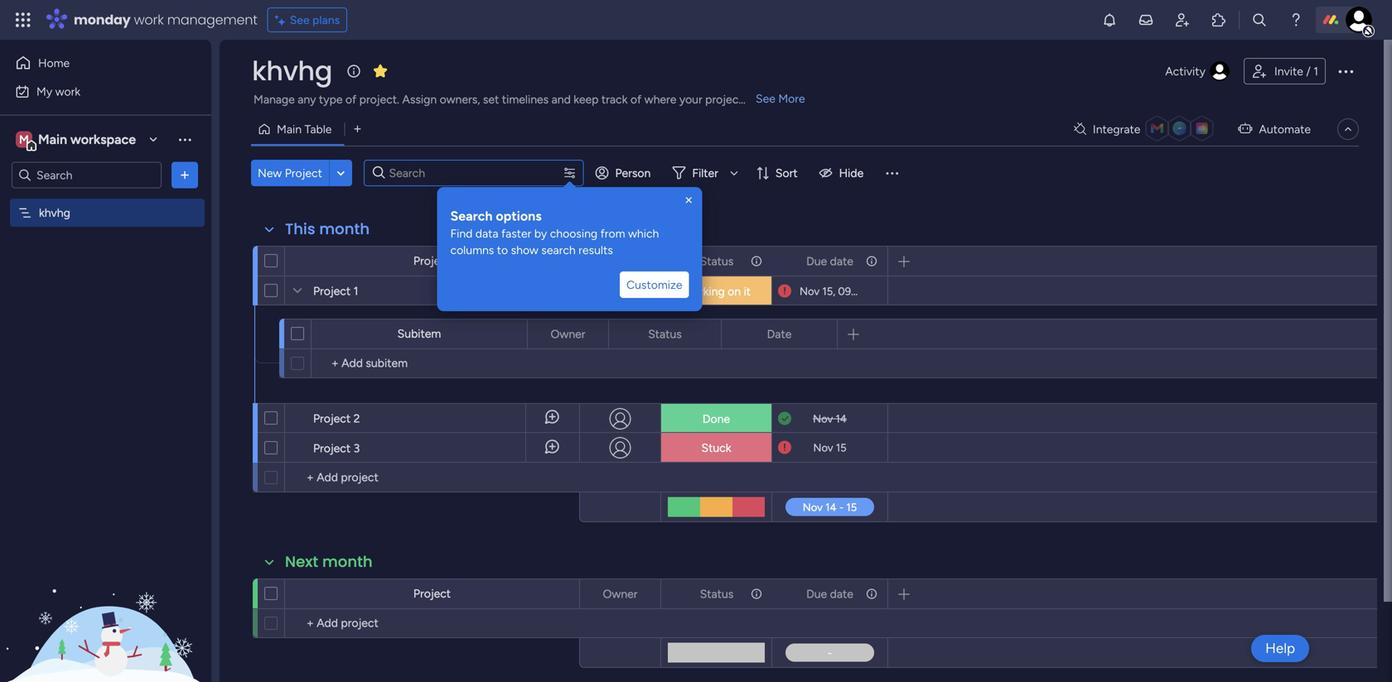 Task type: describe. For each thing, give the bounding box(es) containing it.
see for see plans
[[290, 13, 310, 27]]

main table button
[[251, 116, 344, 143]]

table
[[305, 122, 332, 136]]

main for main table
[[277, 122, 302, 136]]

due date field for this month
[[802, 252, 858, 271]]

month for this month
[[319, 219, 370, 240]]

add view image
[[354, 123, 361, 135]]

invite / 1
[[1275, 64, 1319, 78]]

khvhg inside list box
[[39, 206, 70, 220]]

notifications image
[[1101, 12, 1118, 28]]

activity
[[1166, 64, 1206, 78]]

this month
[[285, 219, 370, 240]]

0 vertical spatial status
[[700, 254, 734, 269]]

column information image for due date
[[865, 588, 879, 601]]

v2 overdue deadline image
[[778, 284, 791, 300]]

menu image
[[884, 165, 900, 182]]

2
[[354, 412, 360, 426]]

1 vertical spatial 1
[[354, 284, 358, 298]]

date
[[767, 327, 792, 341]]

hide
[[839, 166, 864, 180]]

invite members image
[[1174, 12, 1191, 28]]

invite / 1 button
[[1244, 58, 1326, 85]]

working on it
[[682, 285, 751, 299]]

work for monday
[[134, 10, 164, 29]]

This month field
[[281, 219, 374, 240]]

15
[[836, 442, 847, 455]]

search
[[450, 208, 493, 224]]

subitem
[[398, 327, 441, 341]]

find
[[450, 227, 473, 241]]

+ Add project text field
[[293, 468, 572, 488]]

my work
[[36, 85, 80, 99]]

person button
[[589, 160, 661, 186]]

gary orlando image
[[1346, 7, 1372, 33]]

type
[[319, 92, 343, 106]]

Search in workspace field
[[35, 166, 138, 185]]

by
[[534, 227, 547, 241]]

15,
[[822, 285, 836, 298]]

0 vertical spatial khvhg
[[252, 53, 332, 90]]

work for my
[[55, 85, 80, 99]]

manage any type of project. assign owners, set timelines and keep track of where your project stands.
[[254, 92, 783, 106]]

help button
[[1252, 636, 1309, 663]]

khvhg list box
[[0, 196, 211, 451]]

workspace
[[70, 132, 136, 148]]

+ Add project text field
[[293, 614, 572, 634]]

management
[[167, 10, 257, 29]]

project up + add project text field at left bottom
[[413, 587, 451, 601]]

0 vertical spatial status field
[[696, 252, 738, 271]]

owner for top the owner field
[[603, 254, 638, 269]]

filter
[[692, 166, 718, 180]]

to
[[497, 243, 508, 257]]

project 3
[[313, 442, 360, 456]]

Next month field
[[281, 552, 377, 574]]

select product image
[[15, 12, 31, 28]]

filter button
[[666, 160, 744, 186]]

columns
[[450, 243, 494, 257]]

project inside button
[[285, 166, 322, 180]]

close image
[[683, 194, 696, 207]]

new project button
[[251, 160, 329, 186]]

status for due date
[[700, 588, 734, 602]]

integrate
[[1093, 122, 1141, 136]]

main table
[[277, 122, 332, 136]]

status field for owner
[[644, 325, 686, 344]]

month for next month
[[322, 552, 373, 573]]

my
[[36, 85, 52, 99]]

search options image
[[563, 167, 576, 180]]

09:00
[[838, 285, 868, 298]]

more
[[779, 92, 805, 106]]

project left 3
[[313, 442, 351, 456]]

stuck
[[702, 441, 731, 455]]

14
[[836, 413, 847, 426]]

khvhg field
[[248, 53, 336, 90]]

and
[[552, 92, 571, 106]]

1 inside "button"
[[1314, 64, 1319, 78]]

search options heading
[[450, 207, 689, 225]]

angle down image
[[337, 167, 345, 179]]

project 2
[[313, 412, 360, 426]]

/
[[1306, 64, 1311, 78]]

nov for done
[[813, 413, 833, 426]]

nov 15
[[813, 442, 847, 455]]

2 of from the left
[[631, 92, 642, 106]]

lottie animation element
[[0, 516, 211, 683]]

nov 14
[[813, 413, 847, 426]]

choosing
[[550, 227, 598, 241]]

your
[[679, 92, 703, 106]]

monday
[[74, 10, 131, 29]]

person
[[615, 166, 651, 180]]

project.
[[359, 92, 399, 106]]

automate
[[1259, 122, 1311, 136]]

on
[[728, 285, 741, 299]]

apps image
[[1211, 12, 1227, 28]]

next month
[[285, 552, 373, 573]]

project
[[705, 92, 743, 106]]

due for this month
[[806, 254, 827, 269]]

keep
[[574, 92, 599, 106]]

date for this month
[[830, 254, 854, 269]]

it
[[744, 285, 751, 299]]



Task type: locate. For each thing, give the bounding box(es) containing it.
which
[[628, 227, 659, 241]]

1 horizontal spatial see
[[756, 92, 776, 106]]

main left table
[[277, 122, 302, 136]]

0 horizontal spatial main
[[38, 132, 67, 148]]

nov left 14
[[813, 413, 833, 426]]

see more link
[[754, 90, 807, 107]]

0 vertical spatial nov
[[800, 285, 820, 298]]

1 horizontal spatial main
[[277, 122, 302, 136]]

0 horizontal spatial 1
[[354, 284, 358, 298]]

khvhg down the search in workspace field
[[39, 206, 70, 220]]

0 vertical spatial 1
[[1314, 64, 1319, 78]]

1 due from the top
[[806, 254, 827, 269]]

1 due date from the top
[[806, 254, 854, 269]]

see more
[[756, 92, 805, 106]]

remove from favorites image
[[372, 63, 389, 79]]

show
[[511, 243, 539, 257]]

3
[[354, 442, 360, 456]]

project 1
[[313, 284, 358, 298]]

column information image for status
[[750, 588, 763, 601]]

work right monday
[[134, 10, 164, 29]]

faster
[[501, 227, 532, 241]]

see left more
[[756, 92, 776, 106]]

monday work management
[[74, 10, 257, 29]]

options
[[496, 208, 542, 224]]

1 vertical spatial due
[[806, 588, 827, 602]]

1 vertical spatial nov
[[813, 413, 833, 426]]

column information image
[[750, 255, 763, 268], [865, 255, 879, 268]]

2 vertical spatial owner
[[603, 588, 638, 602]]

activity button
[[1159, 58, 1237, 85]]

project down this month field on the left
[[313, 284, 351, 298]]

show board description image
[[344, 63, 364, 80]]

of
[[346, 92, 357, 106], [631, 92, 642, 106]]

workspace image
[[16, 131, 32, 149]]

timelines
[[502, 92, 549, 106]]

see plans
[[290, 13, 340, 27]]

search
[[541, 243, 576, 257]]

1 due date field from the top
[[802, 252, 858, 271]]

where
[[644, 92, 677, 106]]

nov
[[800, 285, 820, 298], [813, 413, 833, 426], [813, 442, 833, 455]]

status field for due date
[[696, 586, 738, 604]]

new
[[258, 166, 282, 180]]

1 right the "/" in the top right of the page
[[1314, 64, 1319, 78]]

1 horizontal spatial column information image
[[865, 588, 879, 601]]

search everything image
[[1251, 12, 1268, 28]]

date for next month
[[830, 588, 854, 602]]

stands.
[[746, 92, 783, 106]]

2 date from the top
[[830, 588, 854, 602]]

1 vertical spatial date
[[830, 588, 854, 602]]

customize
[[627, 278, 683, 292]]

nov for working on it
[[800, 285, 820, 298]]

am
[[870, 285, 887, 298]]

data
[[476, 227, 499, 241]]

owners,
[[440, 92, 480, 106]]

workspace options image
[[177, 131, 193, 148]]

1 vertical spatial see
[[756, 92, 776, 106]]

assign
[[402, 92, 437, 106]]

main inside workspace selection element
[[38, 132, 67, 148]]

1 vertical spatial due date
[[806, 588, 854, 602]]

0 vertical spatial see
[[290, 13, 310, 27]]

Search field
[[385, 162, 520, 185]]

sort button
[[749, 160, 808, 186]]

due date for this month
[[806, 254, 854, 269]]

month
[[319, 219, 370, 240], [322, 552, 373, 573]]

0 horizontal spatial see
[[290, 13, 310, 27]]

2 column information image from the left
[[865, 588, 879, 601]]

done
[[703, 412, 730, 426]]

1 down this month field on the left
[[354, 284, 358, 298]]

arrow down image
[[724, 163, 744, 183]]

due date
[[806, 254, 854, 269], [806, 588, 854, 602]]

track
[[602, 92, 628, 106]]

inbox image
[[1138, 12, 1154, 28]]

2 vertical spatial owner field
[[599, 586, 642, 604]]

2 due date from the top
[[806, 588, 854, 602]]

nov left 15
[[813, 442, 833, 455]]

0 vertical spatial month
[[319, 219, 370, 240]]

see left plans
[[290, 13, 310, 27]]

column information image up it
[[750, 255, 763, 268]]

1 vertical spatial due date field
[[802, 586, 858, 604]]

due date field for next month
[[802, 586, 858, 604]]

Due date field
[[802, 252, 858, 271], [802, 586, 858, 604]]

option
[[0, 198, 211, 201]]

m
[[19, 133, 29, 147]]

working
[[682, 285, 725, 299]]

0 vertical spatial due date
[[806, 254, 854, 269]]

project
[[285, 166, 322, 180], [413, 254, 451, 268], [313, 284, 351, 298], [313, 412, 351, 426], [313, 442, 351, 456], [413, 587, 451, 601]]

1 horizontal spatial 1
[[1314, 64, 1319, 78]]

1 column information image from the left
[[750, 255, 763, 268]]

0 vertical spatial due
[[806, 254, 827, 269]]

0 horizontal spatial column information image
[[750, 588, 763, 601]]

column information image for due date
[[865, 255, 879, 268]]

workspace selection element
[[16, 130, 138, 151]]

2 column information image from the left
[[865, 255, 879, 268]]

1 vertical spatial status field
[[644, 325, 686, 344]]

dapulse integrations image
[[1074, 123, 1086, 136]]

owner for the owner field to the middle
[[551, 327, 586, 341]]

set
[[483, 92, 499, 106]]

my work button
[[10, 78, 178, 105]]

work right my
[[55, 85, 80, 99]]

Owner field
[[599, 252, 642, 271], [547, 325, 590, 344], [599, 586, 642, 604]]

v2 overdue deadline image
[[778, 440, 791, 456]]

of right type
[[346, 92, 357, 106]]

1 horizontal spatial work
[[134, 10, 164, 29]]

from
[[601, 227, 625, 241]]

main for main workspace
[[38, 132, 67, 148]]

0 vertical spatial owner
[[603, 254, 638, 269]]

1 horizontal spatial of
[[631, 92, 642, 106]]

khvhg
[[252, 53, 332, 90], [39, 206, 70, 220]]

of right track
[[631, 92, 642, 106]]

due for next month
[[806, 588, 827, 602]]

help image
[[1288, 12, 1304, 28]]

invite
[[1275, 64, 1304, 78]]

project left 2
[[313, 412, 351, 426]]

1 vertical spatial khvhg
[[39, 206, 70, 220]]

main inside main table button
[[277, 122, 302, 136]]

new project
[[258, 166, 322, 180]]

khvhg up any
[[252, 53, 332, 90]]

autopilot image
[[1239, 118, 1253, 139]]

see
[[290, 13, 310, 27], [756, 92, 776, 106]]

sort
[[776, 166, 798, 180]]

options image
[[1336, 61, 1356, 81], [177, 167, 193, 184], [585, 320, 597, 349], [864, 581, 876, 609]]

1 column information image from the left
[[750, 588, 763, 601]]

1 of from the left
[[346, 92, 357, 106]]

date
[[830, 254, 854, 269], [830, 588, 854, 602]]

project right new
[[285, 166, 322, 180]]

owner for the bottom the owner field
[[603, 588, 638, 602]]

column information image up am at the top of the page
[[865, 255, 879, 268]]

0 horizontal spatial work
[[55, 85, 80, 99]]

2 vertical spatial nov
[[813, 442, 833, 455]]

1 horizontal spatial khvhg
[[252, 53, 332, 90]]

next
[[285, 552, 318, 573]]

2 due from the top
[[806, 588, 827, 602]]

2 vertical spatial status field
[[696, 586, 738, 604]]

nov left the '15,'
[[800, 285, 820, 298]]

search options find data faster by choosing from which columns to show search results
[[450, 208, 662, 257]]

+ Add subitem text field
[[320, 354, 493, 374]]

project down the "find"
[[413, 254, 451, 268]]

1 vertical spatial owner
[[551, 327, 586, 341]]

plans
[[312, 13, 340, 27]]

month right this
[[319, 219, 370, 240]]

Status field
[[696, 252, 738, 271], [644, 325, 686, 344], [696, 586, 738, 604]]

column information image
[[750, 588, 763, 601], [865, 588, 879, 601]]

0 vertical spatial due date field
[[802, 252, 858, 271]]

column information image for status
[[750, 255, 763, 268]]

0 horizontal spatial of
[[346, 92, 357, 106]]

1 vertical spatial owner field
[[547, 325, 590, 344]]

v2 done deadline image
[[778, 411, 791, 427]]

due date for next month
[[806, 588, 854, 602]]

status
[[700, 254, 734, 269], [648, 327, 682, 341], [700, 588, 734, 602]]

1 vertical spatial work
[[55, 85, 80, 99]]

1 vertical spatial status
[[648, 327, 682, 341]]

hide button
[[813, 160, 874, 186]]

due
[[806, 254, 827, 269], [806, 588, 827, 602]]

manage
[[254, 92, 295, 106]]

see for see more
[[756, 92, 776, 106]]

home
[[38, 56, 70, 70]]

work inside button
[[55, 85, 80, 99]]

options image
[[749, 247, 761, 276], [864, 247, 876, 276], [698, 320, 709, 349], [637, 581, 649, 609], [749, 581, 761, 609]]

month right next
[[322, 552, 373, 573]]

0 horizontal spatial khvhg
[[39, 206, 70, 220]]

see inside button
[[290, 13, 310, 27]]

main right workspace image on the top
[[38, 132, 67, 148]]

1 vertical spatial month
[[322, 552, 373, 573]]

0 vertical spatial work
[[134, 10, 164, 29]]

Date field
[[763, 325, 796, 344]]

work
[[134, 10, 164, 29], [55, 85, 80, 99]]

lottie animation image
[[0, 516, 211, 683]]

this
[[285, 219, 315, 240]]

0 vertical spatial date
[[830, 254, 854, 269]]

help
[[1266, 641, 1295, 658]]

0 horizontal spatial column information image
[[750, 255, 763, 268]]

results
[[579, 243, 613, 257]]

1 horizontal spatial column information image
[[865, 255, 879, 268]]

home button
[[10, 50, 178, 76]]

see plans button
[[267, 7, 347, 32]]

2 due date field from the top
[[802, 586, 858, 604]]

0 vertical spatial owner field
[[599, 252, 642, 271]]

2 vertical spatial status
[[700, 588, 734, 602]]

1 date from the top
[[830, 254, 854, 269]]

customize button
[[620, 272, 689, 298]]

nov 15, 09:00 am
[[800, 285, 887, 298]]

v2 search image
[[373, 164, 385, 183]]

collapse board header image
[[1342, 123, 1355, 136]]

status for owner
[[648, 327, 682, 341]]

any
[[298, 92, 316, 106]]

main workspace
[[38, 132, 136, 148]]



Task type: vqa. For each thing, say whether or not it's contained in the screenshot.
Date dapulse dropdown down arrow image
no



